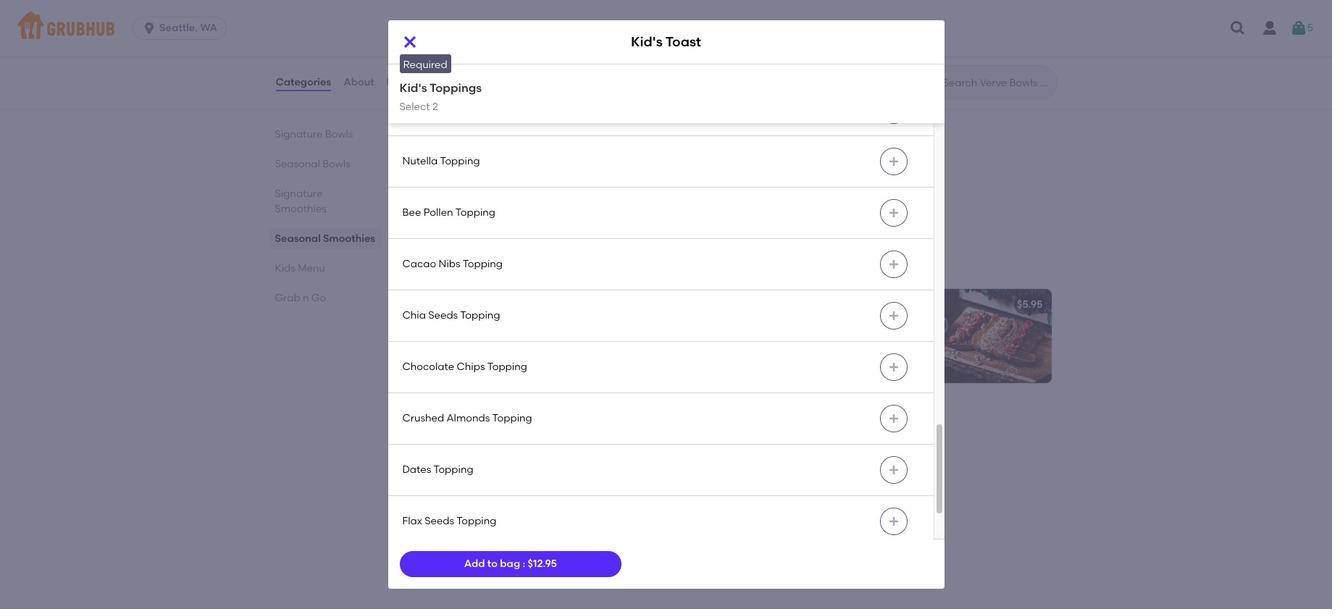 Task type: vqa. For each thing, say whether or not it's contained in the screenshot.
mandarin orange
no



Task type: locate. For each thing, give the bounding box(es) containing it.
grab
[[275, 292, 300, 304], [411, 413, 450, 432]]

pineapple, for pollen,
[[788, 2, 840, 14]]

1 mango, from the left
[[423, 2, 461, 14]]

kid's for kid's toppings select 2
[[400, 81, 427, 95]]

1 vertical spatial of
[[511, 348, 521, 360]]

1 vertical spatial go
[[467, 413, 489, 432]]

1 horizontal spatial water
[[809, 32, 837, 44]]

1 vertical spatial bowls
[[323, 158, 351, 170]]

kids up kid's smoothie
[[411, 255, 445, 273]]

cold up caffe
[[423, 457, 447, 469]]

house- inside a light and easy-to-drink blend of our house-made almond milk, and any 2 frozen fruits of your choice. served in a 16oz. cup
[[441, 333, 475, 346]]

1 vertical spatial water
[[809, 32, 837, 44]]

1 vertical spatial signature
[[275, 187, 323, 200]]

lemon inside mango, pineapple, banana, ginger, house-made lemon juice, water
[[488, 17, 519, 29]]

kid's inside kid's toppings select 2
[[400, 81, 427, 95]]

seasonal
[[411, 97, 481, 115], [275, 158, 320, 170], [275, 232, 321, 245]]

pineapple, inside mango, pineapple, spinach, kale, ginger, bee pollen, house-made lemon juice, water
[[788, 2, 840, 14]]

kids menu
[[411, 255, 490, 273], [275, 262, 325, 274]]

kids down signature smoothies
[[275, 262, 296, 274]]

kids
[[411, 255, 445, 273], [275, 262, 296, 274]]

vita
[[453, 477, 472, 490]]

a up coffee
[[530, 477, 537, 490]]

blend
[[547, 319, 575, 331]]

1 vertical spatial n
[[454, 413, 463, 432]]

pineapple,
[[463, 2, 516, 14], [788, 2, 840, 14]]

toppings
[[430, 81, 482, 95]]

served
[[423, 363, 457, 375]]

caffe vita cold brew. a smooth and velvety unsweetened coffee beverage.
[[423, 477, 599, 519]]

topping right "pollen"
[[456, 207, 496, 219]]

and
[[456, 319, 476, 331], [572, 333, 592, 346], [579, 477, 599, 490]]

seeds
[[428, 309, 458, 322], [425, 515, 454, 528]]

topping down mango, pineapple, banana, ginger, house-made lemon juice, water
[[476, 52, 516, 65]]

water
[[550, 17, 578, 29], [809, 32, 837, 44]]

of
[[577, 319, 587, 331], [511, 348, 521, 360]]

juice, inside mango, pineapple, spinach, kale, ginger, bee pollen, house-made lemon juice, water
[[781, 32, 806, 44]]

a inside a light and easy-to-drink blend of our house-made almond milk, and any 2 frozen fruits of your choice. served in a 16oz. cup
[[423, 319, 430, 331]]

0 horizontal spatial ginger,
[[562, 2, 596, 14]]

2 pineapple, from the left
[[788, 2, 840, 14]]

a
[[423, 319, 430, 331], [530, 477, 537, 490]]

seasonal down signature bowls
[[275, 158, 320, 170]]

svg image inside 5 button
[[1290, 20, 1308, 37]]

made inside mango, pineapple, banana, ginger, house-made lemon juice, water
[[457, 17, 486, 29]]

1 vertical spatial seeds
[[425, 515, 454, 528]]

chips
[[457, 361, 485, 373]]

1 vertical spatial kid's
[[400, 81, 427, 95]]

water inside mango, pineapple, banana, ginger, house-made lemon juice, water
[[550, 17, 578, 29]]

almond butter topping
[[403, 52, 516, 65]]

dates topping
[[403, 464, 474, 476]]

1 horizontal spatial juice,
[[781, 32, 806, 44]]

ginger, right banana,
[[562, 2, 596, 14]]

butter up toppings
[[444, 52, 474, 65]]

milk,
[[547, 333, 570, 346]]

1 horizontal spatial n
[[454, 413, 463, 432]]

0 horizontal spatial grab
[[275, 292, 300, 304]]

kid's up 'light'
[[423, 298, 447, 311]]

1 vertical spatial lemon
[[747, 32, 778, 44]]

1 horizontal spatial seasonal smoothies
[[411, 97, 565, 115]]

and down kid's smoothie
[[456, 319, 476, 331]]

0 horizontal spatial a
[[423, 319, 430, 331]]

of right the blend
[[577, 319, 587, 331]]

seasonal down toppings
[[411, 97, 481, 115]]

0 vertical spatial seasonal smoothies
[[411, 97, 565, 115]]

seasonal smoothies down signature smoothies
[[275, 232, 375, 245]]

0 vertical spatial ginger,
[[562, 2, 596, 14]]

0 horizontal spatial pineapple,
[[463, 2, 516, 14]]

water down banana,
[[550, 17, 578, 29]]

0 horizontal spatial grab n go
[[275, 292, 326, 304]]

lemon
[[488, 17, 519, 29], [747, 32, 778, 44]]

mango, up bee
[[747, 2, 785, 14]]

chagaccino smoothie image
[[618, 131, 727, 225]]

1 pineapple, from the left
[[463, 2, 516, 14]]

ginger,
[[562, 2, 596, 14], [747, 17, 781, 29]]

caffe
[[423, 477, 450, 490]]

of up cup in the bottom of the page
[[511, 348, 521, 360]]

chia seeds topping
[[403, 309, 500, 322]]

1 signature from the top
[[275, 128, 323, 140]]

topping down toppings
[[473, 104, 513, 116]]

1 vertical spatial a
[[530, 477, 537, 490]]

cold up unsweetened
[[475, 477, 498, 490]]

and inside caffe vita cold brew. a smooth and velvety unsweetened coffee beverage.
[[579, 477, 599, 490]]

dates
[[403, 464, 431, 476]]

kid's smoothie
[[423, 298, 497, 311]]

seasonal down signature smoothies
[[275, 232, 321, 245]]

0 vertical spatial a
[[423, 319, 430, 331]]

1 horizontal spatial lemon
[[747, 32, 778, 44]]

1 horizontal spatial ginger,
[[747, 17, 781, 29]]

0 vertical spatial kid's
[[631, 34, 663, 50]]

seeds for flax
[[425, 515, 454, 528]]

0 vertical spatial water
[[550, 17, 578, 29]]

house- down spinach,
[[840, 17, 874, 29]]

0 vertical spatial of
[[577, 319, 587, 331]]

pineapple, up pollen,
[[788, 2, 840, 14]]

0 vertical spatial and
[[456, 319, 476, 331]]

smoothie
[[449, 298, 497, 311]]

2 vertical spatial seasonal
[[275, 232, 321, 245]]

go
[[311, 292, 326, 304], [467, 413, 489, 432]]

2 vertical spatial and
[[579, 477, 599, 490]]

mango, pineapple, spinach, kale, ginger, bee pollen, house-made lemon juice, water button
[[739, 0, 1052, 66]]

and up choice.
[[572, 333, 592, 346]]

menu up 'smoothie' at the left
[[448, 255, 490, 273]]

kale,
[[887, 2, 910, 14]]

topping right nibs
[[463, 258, 503, 270]]

butter
[[444, 52, 474, 65], [440, 104, 470, 116]]

n
[[303, 292, 309, 304], [454, 413, 463, 432]]

2 vertical spatial kid's
[[423, 298, 447, 311]]

2 right any on the left bottom of the page
[[443, 348, 449, 360]]

0 horizontal spatial n
[[303, 292, 309, 304]]

5 button
[[1290, 15, 1314, 41]]

mango, inside mango, pineapple, spinach, kale, ginger, bee pollen, house-made lemon juice, water
[[747, 2, 785, 14]]

1 horizontal spatial menu
[[448, 255, 490, 273]]

0 vertical spatial bowls
[[325, 128, 353, 140]]

wa
[[200, 22, 217, 34]]

topping for almond butter topping
[[476, 52, 516, 65]]

house-
[[423, 17, 457, 29], [840, 17, 874, 29], [441, 333, 475, 346]]

seeds down velvety
[[425, 515, 454, 528]]

2 inside kid's toppings select 2
[[433, 100, 438, 113]]

bowls down signature bowls
[[323, 158, 351, 170]]

1 vertical spatial 2
[[443, 348, 449, 360]]

2 right select
[[433, 100, 438, 113]]

signature smoothies
[[275, 187, 327, 215]]

toast
[[666, 34, 701, 50]]

Input item quantity number field
[[849, 46, 881, 72]]

svg image
[[142, 21, 157, 36], [830, 53, 842, 65], [888, 53, 900, 65], [888, 156, 900, 168], [888, 310, 900, 322], [888, 362, 900, 373], [888, 413, 900, 425]]

0 vertical spatial grab n go
[[275, 292, 326, 304]]

1 horizontal spatial 2
[[443, 348, 449, 360]]

peanut
[[403, 104, 438, 116]]

signature
[[275, 128, 323, 140], [275, 187, 323, 200]]

1 vertical spatial juice,
[[781, 32, 806, 44]]

0 vertical spatial grab
[[275, 292, 300, 304]]

0 horizontal spatial 2
[[433, 100, 438, 113]]

0 horizontal spatial mango,
[[423, 2, 461, 14]]

svg image
[[1230, 20, 1247, 37], [1290, 20, 1308, 37], [401, 33, 418, 51], [888, 207, 900, 219], [888, 259, 900, 270], [888, 465, 900, 476], [888, 516, 900, 528]]

juice, down bee
[[781, 32, 806, 44]]

1 horizontal spatial grab
[[411, 413, 450, 432]]

kid's
[[631, 34, 663, 50], [400, 81, 427, 95], [423, 298, 447, 311]]

seeds up our
[[428, 309, 458, 322]]

signature inside signature smoothies
[[275, 187, 323, 200]]

made down kale,
[[874, 17, 903, 29]]

signature down best sellers
[[275, 128, 323, 140]]

kid's left toast
[[631, 34, 663, 50]]

1 horizontal spatial mango,
[[747, 2, 785, 14]]

2 signature from the top
[[275, 187, 323, 200]]

bowls down sellers
[[325, 128, 353, 140]]

0 horizontal spatial go
[[311, 292, 326, 304]]

topping left the to-
[[460, 309, 500, 322]]

0 vertical spatial lemon
[[488, 17, 519, 29]]

a up our
[[423, 319, 430, 331]]

topping for flax seeds topping
[[457, 515, 497, 528]]

menu down signature smoothies
[[298, 262, 325, 274]]

house- inside mango, pineapple, banana, ginger, house-made lemon juice, water
[[423, 17, 457, 29]]

1 vertical spatial butter
[[440, 104, 470, 116]]

made
[[457, 17, 486, 29], [874, 17, 903, 29], [475, 333, 505, 346]]

0 vertical spatial smoothies
[[485, 97, 565, 115]]

topping down fruits
[[487, 361, 527, 373]]

cold brew
[[423, 457, 474, 469]]

butter for peanut
[[440, 104, 470, 116]]

kid's toast image
[[943, 289, 1052, 383]]

pineapple, inside mango, pineapple, banana, ginger, house-made lemon juice, water
[[463, 2, 516, 14]]

unsweetened
[[459, 492, 525, 504]]

house- up almond
[[423, 17, 457, 29]]

1 vertical spatial cold
[[475, 477, 498, 490]]

0 horizontal spatial of
[[511, 348, 521, 360]]

ginger, inside mango, pineapple, spinach, kale, ginger, bee pollen, house-made lemon juice, water
[[747, 17, 781, 29]]

and right "smooth"
[[579, 477, 599, 490]]

1 horizontal spatial cold
[[475, 477, 498, 490]]

house- up frozen
[[441, 333, 475, 346]]

signature bowls
[[275, 128, 353, 140]]

1 horizontal spatial a
[[530, 477, 537, 490]]

ginger, left bee
[[747, 17, 781, 29]]

made down easy-
[[475, 333, 505, 346]]

a inside caffe vita cold brew. a smooth and velvety unsweetened coffee beverage.
[[530, 477, 537, 490]]

2 vertical spatial smoothies
[[323, 232, 375, 245]]

kids menu down signature smoothies
[[275, 262, 325, 274]]

0 horizontal spatial lemon
[[488, 17, 519, 29]]

kid's up select
[[400, 81, 427, 95]]

juice, inside mango, pineapple, banana, ginger, house-made lemon juice, water
[[521, 17, 547, 29]]

cold brew image
[[618, 448, 727, 542]]

butter down toppings
[[440, 104, 470, 116]]

pineapple, for lemon
[[463, 2, 516, 14]]

0 vertical spatial butter
[[444, 52, 474, 65]]

water down pollen,
[[809, 32, 837, 44]]

0 horizontal spatial juice,
[[521, 17, 547, 29]]

seasonal smoothies
[[411, 97, 565, 115], [275, 232, 375, 245]]

0 horizontal spatial water
[[550, 17, 578, 29]]

0 vertical spatial seeds
[[428, 309, 458, 322]]

0 vertical spatial 2
[[433, 100, 438, 113]]

seattle,
[[159, 22, 198, 34]]

any
[[423, 348, 441, 360]]

pineapple, left banana,
[[463, 2, 516, 14]]

made up almond butter topping
[[457, 17, 486, 29]]

1 vertical spatial grab n go
[[411, 413, 489, 432]]

best sellers
[[275, 98, 330, 111]]

2 mango, from the left
[[747, 2, 785, 14]]

0 horizontal spatial kids
[[275, 262, 296, 274]]

seeds for chia
[[428, 309, 458, 322]]

1 vertical spatial grab
[[411, 413, 450, 432]]

grab n go
[[275, 292, 326, 304], [411, 413, 489, 432]]

topping right almonds
[[492, 412, 532, 425]]

topping up vita
[[434, 464, 474, 476]]

1 vertical spatial ginger,
[[747, 17, 781, 29]]

0 horizontal spatial seasonal smoothies
[[275, 232, 375, 245]]

chia
[[403, 309, 426, 322]]

smooth
[[540, 477, 577, 490]]

made inside a light and easy-to-drink blend of our house-made almond milk, and any 2 frozen fruits of your choice. served in a 16oz. cup
[[475, 333, 505, 346]]

required
[[403, 59, 448, 71]]

0 vertical spatial cold
[[423, 457, 447, 469]]

juice,
[[521, 17, 547, 29], [781, 32, 806, 44]]

kid's toppings select 2
[[400, 81, 482, 113]]

coffee
[[528, 492, 559, 504]]

mango, inside mango, pineapple, banana, ginger, house-made lemon juice, water
[[423, 2, 461, 14]]

topping for peanut butter topping
[[473, 104, 513, 116]]

0 vertical spatial signature
[[275, 128, 323, 140]]

mango, up almond butter topping
[[423, 2, 461, 14]]

kids menu up kid's smoothie
[[411, 255, 490, 273]]

juice, down banana,
[[521, 17, 547, 29]]

1 horizontal spatial pineapple,
[[788, 2, 840, 14]]

1 horizontal spatial of
[[577, 319, 587, 331]]

topping down unsweetened
[[457, 515, 497, 528]]

0 vertical spatial juice,
[[521, 17, 547, 29]]

signature down seasonal bowls
[[275, 187, 323, 200]]

ginger, inside mango, pineapple, banana, ginger, house-made lemon juice, water
[[562, 2, 596, 14]]

1 vertical spatial seasonal smoothies
[[275, 232, 375, 245]]

mango,
[[423, 2, 461, 14], [747, 2, 785, 14]]

seasonal smoothies down toppings
[[411, 97, 565, 115]]



Task type: describe. For each thing, give the bounding box(es) containing it.
to
[[488, 558, 498, 570]]

seasonal bowls
[[275, 158, 351, 170]]

velvety
[[423, 492, 457, 504]]

almonds
[[447, 412, 490, 425]]

1 horizontal spatial kids menu
[[411, 255, 490, 273]]

svg image inside seattle, wa button
[[142, 21, 157, 36]]

seattle, wa button
[[133, 17, 233, 40]]

1 horizontal spatial kids
[[411, 255, 445, 273]]

in
[[459, 363, 468, 375]]

1 vertical spatial and
[[572, 333, 592, 346]]

bowls for seasonal bowls
[[323, 158, 351, 170]]

flax
[[403, 515, 422, 528]]

topping for bee pollen topping
[[456, 207, 496, 219]]

drink
[[520, 319, 544, 331]]

kid's for kid's toast
[[631, 34, 663, 50]]

mango, for ginger,
[[747, 2, 785, 14]]

pollen,
[[805, 17, 837, 29]]

0 vertical spatial seasonal
[[411, 97, 481, 115]]

light
[[433, 319, 454, 331]]

1 horizontal spatial grab n go
[[411, 413, 489, 432]]

kid's smoothie image
[[618, 289, 727, 383]]

0 vertical spatial n
[[303, 292, 309, 304]]

categories
[[276, 76, 331, 88]]

add to bag : $12.95
[[464, 558, 557, 570]]

signature for signature bowls
[[275, 128, 323, 140]]

mango, pineapple, banana, ginger, house-made lemon juice, water button
[[414, 0, 727, 66]]

sellers
[[299, 98, 330, 111]]

about
[[344, 76, 374, 88]]

spinach,
[[843, 2, 885, 14]]

crushed
[[403, 412, 444, 425]]

a
[[470, 363, 477, 375]]

easy-
[[478, 319, 505, 331]]

$5.95
[[1017, 298, 1043, 311]]

bee pollen topping
[[403, 207, 496, 219]]

topping for cacao nibs topping
[[463, 258, 503, 270]]

main navigation navigation
[[0, 0, 1333, 57]]

Search Verve Bowls - Capitol Hill search field
[[942, 76, 1052, 90]]

crushed almonds topping
[[403, 412, 532, 425]]

your
[[523, 348, 544, 360]]

mango, pineapple, spinach, kale, ginger, bee pollen, house-made lemon juice, water
[[747, 2, 910, 44]]

cup
[[505, 363, 524, 375]]

made inside mango, pineapple, spinach, kale, ginger, bee pollen, house-made lemon juice, water
[[874, 17, 903, 29]]

bag
[[500, 558, 520, 570]]

topping for crushed almonds topping
[[492, 412, 532, 425]]

0 horizontal spatial cold
[[423, 457, 447, 469]]

best
[[275, 98, 296, 111]]

mango, pineapple, banana, ginger, house-made lemon juice, water
[[423, 2, 596, 29]]

flax seeds topping
[[403, 515, 497, 528]]

:
[[523, 558, 525, 570]]

reviews
[[387, 76, 427, 88]]

seattle, wa
[[159, 22, 217, 34]]

nutella topping
[[403, 155, 480, 167]]

topping right nutella
[[440, 155, 480, 167]]

nutella
[[403, 155, 438, 167]]

topping for chocolate chips topping
[[487, 361, 527, 373]]

$12.95
[[528, 558, 557, 570]]

select
[[400, 100, 430, 113]]

lemon inside mango, pineapple, spinach, kale, ginger, bee pollen, house-made lemon juice, water
[[747, 32, 778, 44]]

0 horizontal spatial menu
[[298, 262, 325, 274]]

16oz.
[[479, 363, 502, 375]]

a light and easy-to-drink blend of our house-made almond milk, and any 2 frozen fruits of your choice. served in a 16oz. cup
[[423, 319, 592, 375]]

5
[[1308, 22, 1314, 34]]

brew
[[449, 457, 474, 469]]

water inside mango, pineapple, spinach, kale, ginger, bee pollen, house-made lemon juice, water
[[809, 32, 837, 44]]

mango, for house-
[[423, 2, 461, 14]]

brew.
[[501, 477, 528, 490]]

signature for signature smoothies
[[275, 187, 323, 200]]

about button
[[343, 57, 375, 109]]

1 horizontal spatial go
[[467, 413, 489, 432]]

1 vertical spatial seasonal
[[275, 158, 320, 170]]

0 vertical spatial go
[[311, 292, 326, 304]]

almond
[[403, 52, 441, 65]]

kid's toast
[[631, 34, 701, 50]]

butter for almond
[[444, 52, 474, 65]]

0 horizontal spatial kids menu
[[275, 262, 325, 274]]

bowls for signature bowls
[[325, 128, 353, 140]]

cacao
[[403, 258, 436, 270]]

topping for chia seeds topping
[[460, 309, 500, 322]]

house- inside mango, pineapple, spinach, kale, ginger, bee pollen, house-made lemon juice, water
[[840, 17, 874, 29]]

cold inside caffe vita cold brew. a smooth and velvety unsweetened coffee beverage.
[[475, 477, 498, 490]]

reviews button
[[386, 57, 428, 109]]

chocolate chips topping
[[403, 361, 527, 373]]

add
[[464, 558, 485, 570]]

chocolate
[[403, 361, 454, 373]]

our
[[423, 333, 439, 346]]

banana,
[[518, 2, 560, 14]]

kid's for kid's smoothie
[[423, 298, 447, 311]]

pollen
[[424, 207, 453, 219]]

to-
[[505, 319, 520, 331]]

frozen
[[451, 348, 482, 360]]

$5.95 button
[[739, 289, 1052, 383]]

1 vertical spatial smoothies
[[275, 203, 327, 215]]

renewed image
[[618, 0, 727, 66]]

bee green image
[[943, 0, 1052, 66]]

bee
[[403, 207, 421, 219]]

cacao nibs topping
[[403, 258, 503, 270]]

choice.
[[547, 348, 582, 360]]

fruits
[[484, 348, 508, 360]]

beverage.
[[423, 507, 472, 519]]

peanut butter topping
[[403, 104, 513, 116]]

bee
[[784, 17, 802, 29]]

categories button
[[275, 57, 332, 109]]

nibs
[[439, 258, 461, 270]]

2 inside a light and easy-to-drink blend of our house-made almond milk, and any 2 frozen fruits of your choice. served in a 16oz. cup
[[443, 348, 449, 360]]

almond
[[507, 333, 545, 346]]



